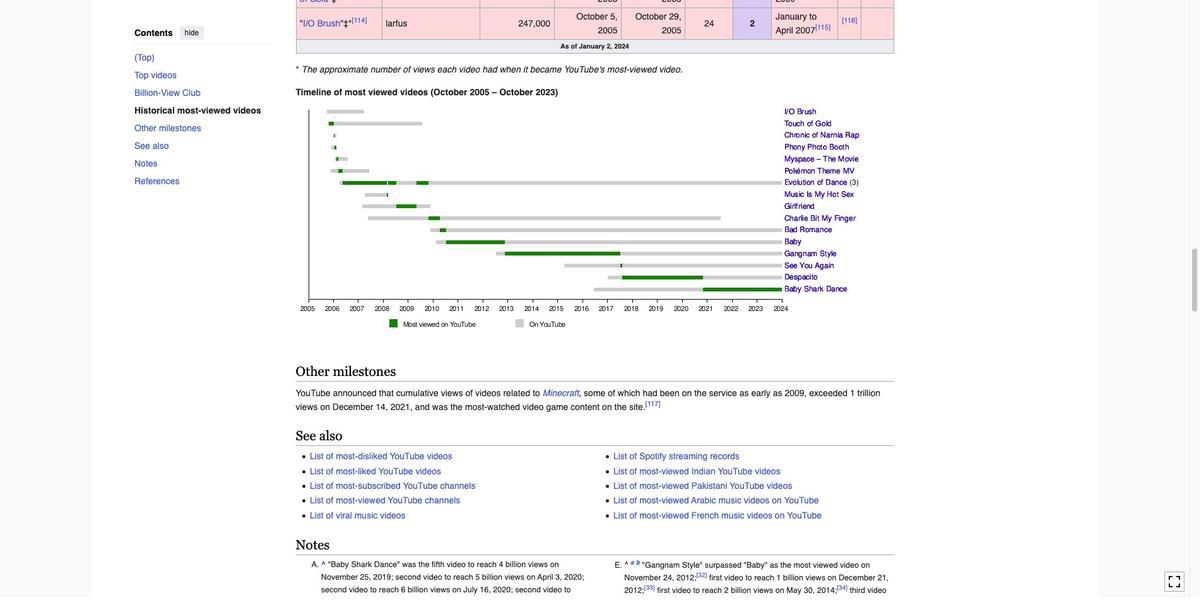 Task type: describe. For each thing, give the bounding box(es) containing it.
october 5, 2005
[[577, 12, 618, 36]]

i/o brush link
[[303, 19, 340, 29]]

january inside january to april 2007 [115]
[[776, 12, 807, 22]]

and
[[415, 402, 430, 412]]

which
[[618, 388, 641, 398]]

when
[[500, 65, 521, 75]]

billion up 16,
[[482, 573, 503, 582]]

video down the 3,
[[543, 585, 562, 595]]

video down 21,
[[868, 586, 887, 595]]

views inside '[32] first video to reach 1 billion views on december 21, 2012;'
[[806, 573, 826, 582]]

29, inside october 29, 2005
[[669, 12, 682, 22]]

hide
[[184, 28, 199, 37]]

1 vertical spatial channels
[[425, 496, 460, 506]]

[32] first video to reach 1 billion views on december 21, 2012;
[[625, 571, 889, 595]]

number
[[370, 65, 400, 75]]

reach inside '[32] first video to reach 1 billion views on december 21, 2012;'
[[755, 573, 775, 582]]

i/o
[[303, 19, 315, 29]]

8
[[539, 598, 543, 599]]

references
[[134, 176, 179, 186]]

the
[[302, 65, 317, 75]]

2023)
[[536, 87, 558, 97]]

as right early
[[773, 388, 783, 398]]

liked
[[358, 466, 376, 476]]

"baby"
[[744, 560, 768, 570]]

timeline
[[296, 87, 331, 97]]

0 horizontal spatial 2020;
[[449, 598, 469, 599]]

the left 'service' at the right of page
[[695, 388, 707, 398]]

indian
[[692, 466, 716, 476]]

[33]
[[645, 584, 655, 591]]

"gangnam style" surpassed "baby" as the most viewed video on november 24, 2012;
[[625, 560, 870, 582]]

[34] link
[[837, 584, 848, 591]]

b
[[636, 558, 640, 566]]

january to april 2007 [115]
[[776, 12, 831, 36]]

reach left 4
[[477, 560, 497, 570]]

list of viral music videos link
[[310, 511, 406, 521]]

april inside january to april 2007 [115]
[[776, 26, 794, 36]]

november inside [33] first video to reach 2 billion views on may 30, 2014; [34] third video to reach 3 billion views on november 25, 2017; eighth video to reach
[[718, 598, 755, 599]]

streaming
[[669, 452, 708, 462]]

viewed down list of most-viewed indian youtube videos link
[[662, 481, 689, 491]]

list of most-disliked youtube videos list of most-liked youtube videos list of most-subscribed youtube channels list of most-viewed youtube channels list of viral music videos
[[310, 452, 476, 521]]

views inside , some of which had been on the service as early as 2009, exceeded 1 trillion views on december 14, 2021, and was the most-watched video game content on the site.
[[296, 402, 318, 412]]

was inside , some of which had been on the service as early as 2009, exceeded 1 trillion views on december 14, 2021, and was the most-watched video game content on the site.
[[432, 402, 448, 412]]

billion right 8
[[545, 598, 566, 599]]

29, inside ^ "baby shark dance" was the fifth video to reach 4 billion views on november 25, 2019; second video to reach 5 billion views on april 3, 2020; second video to reach 6 billion views on july 16, 2020; second video to reach 7 billion views on october 29, 2020; first video to reach 8 billion vi
[[436, 598, 447, 599]]

list of spotify streaming records list of most-viewed indian youtube videos list of most-viewed pakistani youtube videos list of most-viewed arabic music videos on youtube list of most-viewed french music videos on youtube
[[614, 452, 822, 521]]

2 horizontal spatial second
[[515, 585, 541, 595]]

video right fifth
[[447, 560, 466, 570]]

video down 16,
[[487, 598, 506, 599]]

billion-view club
[[134, 87, 200, 98]]

october 29, 2005
[[636, 12, 682, 36]]

1 vertical spatial also
[[319, 429, 343, 444]]

list of most-viewed youtube channels link
[[310, 496, 460, 506]]

notes link
[[134, 154, 271, 172]]

*
[[296, 65, 299, 75]]

1 horizontal spatial other milestones
[[296, 364, 396, 380]]

first for 2
[[657, 586, 670, 595]]

* the approximate number of views each video had when it became youtube's most-viewed video.
[[296, 65, 683, 75]]

2024
[[614, 43, 629, 50]]

top videos
[[134, 70, 176, 80]]

1 inside , some of which had been on the service as early as 2009, exceeded 1 trillion views on december 14, 2021, and was the most-watched video game content on the site.
[[850, 388, 855, 398]]

billion right 6
[[408, 585, 428, 595]]

[117]
[[646, 400, 661, 409]]

a link
[[631, 558, 634, 570]]

viewed inside "gangnam style" surpassed "baby" as the most viewed video on november 24, 2012;
[[813, 560, 838, 570]]

reach left 8
[[517, 598, 537, 599]]

0 horizontal spatial second
[[321, 585, 347, 595]]

2017;
[[770, 598, 790, 599]]

0 vertical spatial most
[[345, 87, 366, 97]]

2012; inside '[32] first video to reach 1 billion views on december 21, 2012;'
[[625, 586, 645, 595]]

reach left 7
[[321, 598, 341, 599]]

,
[[579, 388, 582, 398]]

billion down "gangnam style" surpassed "baby" as the most viewed video on november 24, 2012;
[[731, 586, 752, 595]]

trillion
[[858, 388, 881, 398]]

viewed left video.
[[629, 65, 657, 75]]

top
[[134, 70, 148, 80]]

6
[[401, 585, 406, 595]]

november inside ^ "baby shark dance" was the fifth video to reach 4 billion views on november 25, 2019; second video to reach 5 billion views on april 3, 2020; second video to reach 6 billion views on july 16, 2020; second video to reach 7 billion views on october 29, 2020; first video to reach 8 billion vi
[[321, 573, 358, 582]]

fullscreen image
[[1169, 576, 1181, 589]]

[34]
[[837, 584, 848, 591]]

brush
[[317, 19, 340, 29]]

november inside "gangnam style" surpassed "baby" as the most viewed video on november 24, 2012;
[[625, 573, 661, 582]]

1 inside '[32] first video to reach 1 billion views on december 21, 2012;'
[[777, 573, 781, 582]]

music up 'list of most-viewed french music videos on youtube' link on the bottom of page
[[719, 496, 742, 506]]

viewed left arabic
[[662, 496, 689, 506]]

(october
[[431, 87, 468, 97]]

2007
[[796, 26, 816, 36]]

as of january 2, 2024
[[561, 43, 629, 50]]

been
[[660, 388, 680, 398]]

" i/o brush "‡* [114]
[[300, 16, 367, 29]]

fifth
[[432, 560, 445, 570]]

247,000
[[519, 19, 551, 29]]

game
[[546, 402, 568, 412]]

december inside , some of which had been on the service as early as 2009, exceeded 1 trillion views on december 14, 2021, and was the most-watched video game content on the site.
[[333, 402, 373, 412]]

references link
[[134, 172, 271, 190]]

[114] link
[[352, 16, 367, 25]]

list of most-subscribed youtube channels link
[[310, 481, 476, 491]]

16,
[[480, 585, 491, 595]]

0 vertical spatial other
[[134, 123, 156, 133]]

billion right 3
[[662, 598, 683, 599]]

the inside ^ "baby shark dance" was the fifth video to reach 4 billion views on november 25, 2019; second video to reach 5 billion views on april 3, 2020; second video to reach 6 billion views on july 16, 2020; second video to reach 7 billion views on october 29, 2020; first video to reach 8 billion vi
[[419, 560, 430, 570]]

^ for ^ "baby shark dance" was the fifth video to reach 4 billion views on november 25, 2019; second video to reach 5 billion views on april 3, 2020; second video to reach 6 billion views on july 16, 2020; second video to reach 7 billion views on october 29, 2020; first video to reach 8 billion vi
[[321, 560, 326, 570]]

1 vertical spatial see
[[296, 429, 316, 444]]

music down list of most-viewed arabic music videos on youtube link
[[722, 511, 745, 521]]

reach down [32]
[[702, 586, 722, 595]]

1 horizontal spatial second
[[396, 573, 421, 582]]

list of most-disliked youtube videos link
[[310, 452, 453, 462]]

minecraft
[[543, 388, 579, 398]]

on inside '[32] first video to reach 1 billion views on december 21, 2012;'
[[828, 573, 837, 582]]

was inside ^ "baby shark dance" was the fifth video to reach 4 billion views on november 25, 2019; second video to reach 5 billion views on april 3, 2020; second video to reach 6 billion views on july 16, 2020; second video to reach 7 billion views on october 29, 2020; first video to reach 8 billion vi
[[402, 560, 416, 570]]

viewed left french
[[662, 511, 689, 521]]

"‡*
[[340, 19, 352, 29]]

cumulative
[[396, 388, 439, 398]]

billion right 7
[[350, 598, 370, 599]]

[116]
[[842, 16, 858, 25]]

october right – at left
[[499, 87, 533, 97]]

0 horizontal spatial 2005
[[470, 87, 490, 97]]

1 vertical spatial other
[[296, 364, 330, 380]]

youtube announced that cumulative views of videos related to minecraft
[[296, 388, 579, 398]]

eighth
[[792, 598, 814, 599]]

first inside ^ "baby shark dance" was the fifth video to reach 4 billion views on november 25, 2019; second video to reach 5 billion views on april 3, 2020; second video to reach 6 billion views on july 16, 2020; second video to reach 7 billion views on october 29, 2020; first video to reach 8 billion vi
[[472, 598, 484, 599]]

approximate
[[319, 65, 368, 75]]

1 horizontal spatial 2020;
[[493, 585, 513, 595]]

historical most-viewed videos link
[[134, 101, 281, 119]]

service
[[709, 388, 737, 398]]

club
[[182, 87, 200, 98]]

video down fifth
[[423, 573, 442, 582]]

spotify
[[640, 452, 667, 462]]

[33] first video to reach 2 billion views on may 30, 2014; [34] third video to reach 3 billion views on november 25, 2017; eighth video to reach 
[[625, 584, 887, 599]]

had inside , some of which had been on the service as early as 2009, exceeded 1 trillion views on december 14, 2021, and was the most-watched video game content on the site.
[[643, 388, 658, 398]]

video down 2014;
[[816, 598, 835, 599]]



Task type: locate. For each thing, give the bounding box(es) containing it.
(top)
[[134, 52, 154, 62]]

that
[[379, 388, 394, 398]]

second up 7
[[321, 585, 347, 595]]

5
[[476, 573, 480, 582]]

0 vertical spatial other milestones
[[134, 123, 201, 133]]

2 horizontal spatial november
[[718, 598, 755, 599]]

viewed up 2014;
[[813, 560, 838, 570]]

5,
[[610, 12, 618, 22]]

first inside [33] first video to reach 2 billion views on may 30, 2014; [34] third video to reach 3 billion views on november 25, 2017; eighth video to reach
[[657, 586, 670, 595]]

"baby
[[328, 560, 349, 570]]

4
[[499, 560, 504, 570]]

to inside '[32] first video to reach 1 billion views on december 21, 2012;'
[[746, 573, 752, 582]]

1 left trillion
[[850, 388, 855, 398]]

14,
[[376, 402, 388, 412]]

0 horizontal spatial was
[[402, 560, 416, 570]]

1 horizontal spatial 29,
[[669, 12, 682, 22]]

1 up 2017;
[[777, 573, 781, 582]]

2 horizontal spatial 2005
[[662, 26, 682, 36]]

of inside , some of which had been on the service as early as 2009, exceeded 1 trillion views on december 14, 2021, and was the most-watched video game content on the site.
[[608, 388, 616, 398]]

to inside january to april 2007 [115]
[[810, 12, 817, 22]]

2005 left 24
[[662, 26, 682, 36]]

views
[[413, 65, 435, 75], [441, 388, 463, 398], [296, 402, 318, 412], [528, 560, 548, 570], [505, 573, 525, 582], [806, 573, 826, 582], [430, 585, 450, 595], [754, 586, 774, 595], [373, 598, 392, 599], [685, 598, 705, 599]]

0 vertical spatial channels
[[440, 481, 476, 491]]

milestones up announced
[[333, 364, 396, 380]]

notes up references
[[134, 158, 157, 168]]

[115]
[[816, 23, 831, 32]]

music inside list of most-disliked youtube videos list of most-liked youtube videos list of most-subscribed youtube channels list of most-viewed youtube channels list of viral music videos
[[355, 511, 378, 521]]

2005 inside october 29, 2005
[[662, 26, 682, 36]]

0 vertical spatial 2
[[750, 19, 755, 29]]

reach down "baby"
[[755, 573, 775, 582]]

video up [34]
[[840, 560, 859, 570]]

1 vertical spatial notes
[[296, 538, 330, 553]]

also inside see also link
[[152, 140, 169, 151]]

viewed down number
[[368, 87, 398, 97]]

was right dance"
[[402, 560, 416, 570]]

october inside october 29, 2005
[[636, 12, 667, 22]]

1 horizontal spatial notes
[[296, 538, 330, 553]]

(top) link
[[134, 48, 271, 66]]

2 horizontal spatial first
[[710, 573, 722, 582]]

1 ^ from the left
[[321, 560, 326, 570]]

related
[[503, 388, 531, 398]]

video right each
[[459, 65, 480, 75]]

records
[[710, 452, 740, 462]]

b link
[[636, 558, 640, 570]]

1 horizontal spatial 2
[[750, 19, 755, 29]]

1 vertical spatial 2012;
[[625, 586, 645, 595]]

reach down 2019;
[[379, 585, 399, 595]]

viewed down list of spotify streaming records link
[[662, 466, 689, 476]]

1 vertical spatial most
[[794, 560, 811, 570]]

0 horizontal spatial 1
[[777, 573, 781, 582]]

0 vertical spatial notes
[[134, 158, 157, 168]]

list of most-viewed pakistani youtube videos link
[[614, 481, 793, 491]]

25, inside ^ "baby shark dance" was the fifth video to reach 4 billion views on november 25, 2019; second video to reach 5 billion views on april 3, 2020; second video to reach 6 billion views on july 16, 2020; second video to reach 7 billion views on october 29, 2020; first video to reach 8 billion vi
[[360, 573, 371, 582]]

viewed down billion-view club link
[[201, 105, 230, 115]]

^ inside ^ "baby shark dance" was the fifth video to reach 4 billion views on november 25, 2019; second video to reach 5 billion views on april 3, 2020; second video to reach 6 billion views on july 16, 2020; second video to reach 7 billion views on october 29, 2020; first video to reach 8 billion vi
[[321, 560, 326, 570]]

most up "30,"
[[794, 560, 811, 570]]

0 vertical spatial also
[[152, 140, 169, 151]]

surpassed
[[705, 560, 742, 570]]

july
[[464, 585, 478, 595]]

viewed down subscribed
[[358, 496, 386, 506]]

the inside "gangnam style" surpassed "baby" as the most viewed video on november 24, 2012;
[[781, 560, 792, 570]]

second up 8
[[515, 585, 541, 595]]

^ link
[[321, 560, 326, 570]]

top videos link
[[134, 66, 271, 84]]

most inside "gangnam style" surpassed "baby" as the most viewed video on november 24, 2012;
[[794, 560, 811, 570]]

2012; down ^ a b
[[625, 586, 645, 595]]

also up references
[[152, 140, 169, 151]]

youtube
[[296, 388, 331, 398], [390, 452, 425, 462], [379, 466, 413, 476], [718, 466, 753, 476], [403, 481, 438, 491], [730, 481, 765, 491], [388, 496, 423, 506], [784, 496, 819, 506], [787, 511, 822, 521]]

29, left 24
[[669, 12, 682, 22]]

see also down historical
[[134, 140, 169, 151]]

0 horizontal spatial december
[[333, 402, 373, 412]]

second up 6
[[396, 573, 421, 582]]

2014;
[[817, 586, 837, 595]]

1 vertical spatial first
[[657, 586, 670, 595]]

2005 for 29,
[[662, 26, 682, 36]]

0 horizontal spatial notes
[[134, 158, 157, 168]]

some
[[584, 388, 606, 398]]

billion up may
[[783, 573, 804, 582]]

arabic
[[691, 496, 716, 506]]

0 horizontal spatial 29,
[[436, 598, 447, 599]]

24
[[705, 19, 714, 29]]

became
[[530, 65, 562, 75]]

25, down shark on the bottom of page
[[360, 573, 371, 582]]

see also link
[[134, 137, 271, 154]]

december
[[333, 402, 373, 412], [839, 573, 876, 582]]

the down youtube announced that cumulative views of videos related to minecraft
[[451, 402, 463, 412]]

1 horizontal spatial also
[[319, 429, 343, 444]]

video down 24, at the right of the page
[[672, 586, 691, 595]]

29, down fifth
[[436, 598, 447, 599]]

pakistani
[[692, 481, 728, 491]]

also down announced
[[319, 429, 343, 444]]

youtube's
[[564, 65, 605, 75]]

1 horizontal spatial most
[[794, 560, 811, 570]]

1 horizontal spatial see
[[296, 429, 316, 444]]

first down july
[[472, 598, 484, 599]]

as right "baby"
[[770, 560, 778, 570]]

the down which
[[615, 402, 627, 412]]

0 horizontal spatial november
[[321, 573, 358, 582]]

[32] link
[[697, 571, 707, 579]]

view
[[161, 87, 180, 98]]

2 vertical spatial 2020;
[[449, 598, 469, 599]]

2005 for 5,
[[598, 26, 618, 36]]

as inside "gangnam style" surpassed "baby" as the most viewed video on november 24, 2012;
[[770, 560, 778, 570]]

french
[[692, 511, 719, 521]]

december up third
[[839, 573, 876, 582]]

0 horizontal spatial first
[[472, 598, 484, 599]]

1 horizontal spatial 1
[[850, 388, 855, 398]]

1 horizontal spatial see also
[[296, 429, 343, 444]]

2005 down 5,
[[598, 26, 618, 36]]

first for 1
[[710, 573, 722, 582]]

video inside , some of which had been on the service as early as 2009, exceeded 1 trillion views on december 14, 2021, and was the most-watched video game content on the site.
[[523, 402, 544, 412]]

had
[[482, 65, 497, 75], [643, 388, 658, 398]]

0 vertical spatial had
[[482, 65, 497, 75]]

reach down third
[[846, 598, 866, 599]]

october left 5,
[[577, 12, 608, 22]]

channels
[[440, 481, 476, 491], [425, 496, 460, 506]]

1 vertical spatial january
[[579, 43, 605, 50]]

november up [33]
[[625, 573, 661, 582]]

april left the 3,
[[538, 573, 553, 582]]

2012; down style"
[[677, 573, 697, 582]]

most- inside , some of which had been on the service as early as 2009, exceeded 1 trillion views on december 14, 2021, and was the most-watched video game content on the site.
[[465, 402, 487, 412]]

1 vertical spatial see also
[[296, 429, 343, 444]]

2
[[750, 19, 755, 29], [725, 586, 729, 595]]

0 horizontal spatial see also
[[134, 140, 169, 151]]

0 horizontal spatial milestones
[[159, 123, 201, 133]]

29,
[[669, 12, 682, 22], [436, 598, 447, 599]]

december inside '[32] first video to reach 1 billion views on december 21, 2012;'
[[839, 573, 876, 582]]

2009,
[[785, 388, 807, 398]]

1 horizontal spatial april
[[776, 26, 794, 36]]

content
[[571, 402, 600, 412]]

january up 2007
[[776, 12, 807, 22]]

2012; inside "gangnam style" surpassed "baby" as the most viewed video on november 24, 2012;
[[677, 573, 697, 582]]

subscribed
[[358, 481, 401, 491]]

may
[[787, 586, 802, 595]]

1 vertical spatial december
[[839, 573, 876, 582]]

1 horizontal spatial 25,
[[757, 598, 768, 599]]

billion inside '[32] first video to reach 1 billion views on december 21, 2012;'
[[783, 573, 804, 582]]

2 right 24
[[750, 19, 755, 29]]

as left early
[[740, 388, 749, 398]]

hide button
[[179, 26, 204, 40]]

30,
[[804, 586, 815, 595]]

0 vertical spatial 25,
[[360, 573, 371, 582]]

0 vertical spatial december
[[333, 402, 373, 412]]

1 horizontal spatial milestones
[[333, 364, 396, 380]]

video down surpassed
[[725, 573, 744, 582]]

contents
[[134, 28, 172, 38]]

december down announced
[[333, 402, 373, 412]]

reach left 5
[[453, 573, 473, 582]]

0 vertical spatial first
[[710, 573, 722, 582]]

1 horizontal spatial november
[[625, 573, 661, 582]]

2,
[[607, 43, 613, 50]]

2 horizontal spatial 2020;
[[564, 573, 584, 582]]

first right [32]
[[710, 573, 722, 582]]

2020; right 16,
[[493, 585, 513, 595]]

[115] link
[[816, 23, 831, 32]]

2 inside [33] first video to reach 2 billion views on may 30, 2014; [34] third video to reach 3 billion views on november 25, 2017; eighth video to reach
[[725, 586, 729, 595]]

"
[[300, 19, 303, 29]]

reach down [33]
[[633, 598, 653, 599]]

list of spotify streaming records link
[[614, 452, 740, 462]]

2 ^ from the left
[[625, 560, 628, 570]]

0 vertical spatial 2020;
[[564, 573, 584, 582]]

1 vertical spatial 1
[[777, 573, 781, 582]]

0 horizontal spatial 25,
[[360, 573, 371, 582]]

2 down surpassed
[[725, 586, 729, 595]]

list of most-viewed arabic music videos on youtube link
[[614, 496, 819, 506]]

see also down announced
[[296, 429, 343, 444]]

, some of which had been on the service as early as 2009, exceeded 1 trillion views on december 14, 2021, and was the most-watched video game content on the site.
[[296, 388, 881, 412]]

list
[[310, 452, 324, 462], [614, 452, 627, 462], [310, 466, 324, 476], [614, 466, 627, 476], [310, 481, 324, 491], [614, 481, 627, 491], [310, 496, 324, 506], [614, 496, 627, 506], [310, 511, 324, 521], [614, 511, 627, 521]]

april inside ^ "baby shark dance" was the fifth video to reach 4 billion views on november 25, 2019; second video to reach 5 billion views on april 3, 2020; second video to reach 6 billion views on july 16, 2020; second video to reach 7 billion views on october 29, 2020; first video to reach 8 billion vi
[[538, 573, 553, 582]]

1 horizontal spatial first
[[657, 586, 670, 595]]

list of most-viewed indian youtube videos link
[[614, 466, 781, 476]]

january
[[776, 12, 807, 22], [579, 43, 605, 50]]

the up may
[[781, 560, 792, 570]]

each
[[437, 65, 456, 75]]

timeline of most viewed videos (october 2005 – october 2023)
[[296, 87, 558, 97]]

^ left the a link
[[625, 560, 628, 570]]

the
[[695, 388, 707, 398], [451, 402, 463, 412], [615, 402, 627, 412], [419, 560, 430, 570], [781, 560, 792, 570]]

1 horizontal spatial 2012;
[[677, 573, 697, 582]]

1 vertical spatial april
[[538, 573, 553, 582]]

music right viral on the bottom left
[[355, 511, 378, 521]]

0 vertical spatial milestones
[[159, 123, 201, 133]]

third
[[850, 586, 866, 595]]

other milestones up announced
[[296, 364, 396, 380]]

2005 inside october 5, 2005
[[598, 26, 618, 36]]

3,
[[556, 573, 562, 582]]

october inside october 5, 2005
[[577, 12, 608, 22]]

7
[[343, 598, 348, 599]]

november down "baby
[[321, 573, 358, 582]]

0 horizontal spatial 2
[[725, 586, 729, 595]]

historical
[[134, 105, 174, 115]]

1 vertical spatial 29,
[[436, 598, 447, 599]]

0 horizontal spatial ^
[[321, 560, 326, 570]]

1 vertical spatial had
[[643, 388, 658, 398]]

a
[[631, 558, 634, 566]]

milestones down historical most-viewed videos
[[159, 123, 201, 133]]

notes up ^ link on the bottom of the page
[[296, 538, 330, 553]]

shark
[[351, 560, 372, 570]]

0 horizontal spatial january
[[579, 43, 605, 50]]

october down 6
[[406, 598, 434, 599]]

had left when
[[482, 65, 497, 75]]

october inside ^ "baby shark dance" was the fifth video to reach 4 billion views on november 25, 2019; second video to reach 5 billion views on april 3, 2020; second video to reach 6 billion views on july 16, 2020; second video to reach 7 billion views on october 29, 2020; first video to reach 8 billion vi
[[406, 598, 434, 599]]

0 horizontal spatial most
[[345, 87, 366, 97]]

1 vertical spatial milestones
[[333, 364, 396, 380]]

0 vertical spatial 2012;
[[677, 573, 697, 582]]

1 horizontal spatial 2005
[[598, 26, 618, 36]]

3
[[656, 598, 660, 599]]

1 vertical spatial other milestones
[[296, 364, 396, 380]]

other milestones inside "other milestones" link
[[134, 123, 201, 133]]

had up [117]
[[643, 388, 658, 398]]

exceeded
[[810, 388, 848, 398]]

1 horizontal spatial january
[[776, 12, 807, 22]]

0 horizontal spatial other milestones
[[134, 123, 201, 133]]

2020; right the 3,
[[564, 573, 584, 582]]

the left fifth
[[419, 560, 430, 570]]

2012;
[[677, 573, 697, 582], [625, 586, 645, 595]]

1 horizontal spatial other
[[296, 364, 330, 380]]

on inside "gangnam style" surpassed "baby" as the most viewed video on november 24, 2012;
[[862, 560, 870, 570]]

was down youtube announced that cumulative views of videos related to minecraft
[[432, 402, 448, 412]]

november down '[32] first video to reach 1 billion views on december 21, 2012;'
[[718, 598, 755, 599]]

0 horizontal spatial see
[[134, 140, 150, 151]]

november
[[321, 573, 358, 582], [625, 573, 661, 582], [718, 598, 755, 599]]

1 vertical spatial 2020;
[[493, 585, 513, 595]]

1 horizontal spatial ^
[[625, 560, 628, 570]]

1 vertical spatial 2
[[725, 586, 729, 595]]

video.
[[659, 65, 683, 75]]

2 vertical spatial first
[[472, 598, 484, 599]]

[114]
[[352, 16, 367, 25]]

2020; down july
[[449, 598, 469, 599]]

videos
[[151, 70, 176, 80], [400, 87, 428, 97], [233, 105, 261, 115], [475, 388, 501, 398], [427, 452, 453, 462], [416, 466, 441, 476], [755, 466, 781, 476], [767, 481, 793, 491], [744, 496, 770, 506], [380, 511, 406, 521], [747, 511, 773, 521]]

milestones
[[159, 123, 201, 133], [333, 364, 396, 380]]

"gangnam
[[642, 560, 680, 570]]

billion right 4
[[506, 560, 526, 570]]

1 horizontal spatial had
[[643, 388, 658, 398]]

other
[[134, 123, 156, 133], [296, 364, 330, 380]]

25, inside [33] first video to reach 2 billion views on may 30, 2014; [34] third video to reach 3 billion views on november 25, 2017; eighth video to reach
[[757, 598, 768, 599]]

first inside '[32] first video to reach 1 billion views on december 21, 2012;'
[[710, 573, 722, 582]]

viewed inside list of most-disliked youtube videos list of most-liked youtube videos list of most-subscribed youtube channels list of most-viewed youtube channels list of viral music videos
[[358, 496, 386, 506]]

0 vertical spatial april
[[776, 26, 794, 36]]

2005 left – at left
[[470, 87, 490, 97]]

0 vertical spatial 1
[[850, 388, 855, 398]]

on
[[682, 388, 692, 398], [320, 402, 330, 412], [602, 402, 612, 412], [772, 496, 782, 506], [775, 511, 785, 521], [550, 560, 559, 570], [862, 560, 870, 570], [527, 573, 536, 582], [828, 573, 837, 582], [453, 585, 461, 595], [776, 586, 785, 595], [395, 598, 403, 599], [707, 598, 716, 599]]

0 vertical spatial january
[[776, 12, 807, 22]]

april left 2007
[[776, 26, 794, 36]]

0 horizontal spatial april
[[538, 573, 553, 582]]

billion
[[506, 560, 526, 570], [482, 573, 503, 582], [783, 573, 804, 582], [408, 585, 428, 595], [731, 586, 752, 595], [350, 598, 370, 599], [545, 598, 566, 599], [662, 598, 683, 599]]

1 horizontal spatial was
[[432, 402, 448, 412]]

1
[[850, 388, 855, 398], [777, 573, 781, 582]]

–
[[492, 87, 497, 97]]

1 vertical spatial 25,
[[757, 598, 768, 599]]

first up 3
[[657, 586, 670, 595]]

list of most-viewed french music videos on youtube link
[[614, 511, 822, 521]]

0 horizontal spatial had
[[482, 65, 497, 75]]

^ for ^ a b
[[625, 560, 628, 570]]

^ left "baby
[[321, 560, 326, 570]]

0 horizontal spatial also
[[152, 140, 169, 151]]

0 vertical spatial see also
[[134, 140, 169, 151]]

video down related
[[523, 402, 544, 412]]

0 horizontal spatial other
[[134, 123, 156, 133]]

0 vertical spatial 29,
[[669, 12, 682, 22]]

0 horizontal spatial 2012;
[[625, 586, 645, 595]]

1 horizontal spatial december
[[839, 573, 876, 582]]

october right 5,
[[636, 12, 667, 22]]

25, down '[32] first video to reach 1 billion views on december 21, 2012;'
[[757, 598, 768, 599]]

video down shark on the bottom of page
[[349, 585, 368, 595]]

^ inside ^ a b
[[625, 560, 628, 570]]

0 vertical spatial see
[[134, 140, 150, 151]]

as
[[561, 43, 569, 50]]

video inside "gangnam style" surpassed "baby" as the most viewed video on november 24, 2012;
[[840, 560, 859, 570]]

0 vertical spatial was
[[432, 402, 448, 412]]

most down approximate
[[345, 87, 366, 97]]

1 vertical spatial was
[[402, 560, 416, 570]]

see also
[[134, 140, 169, 151], [296, 429, 343, 444]]

video inside '[32] first video to reach 1 billion views on december 21, 2012;'
[[725, 573, 744, 582]]

also
[[152, 140, 169, 151], [319, 429, 343, 444]]

most
[[345, 87, 366, 97], [794, 560, 811, 570]]



Task type: vqa. For each thing, say whether or not it's contained in the screenshot.
1
yes



